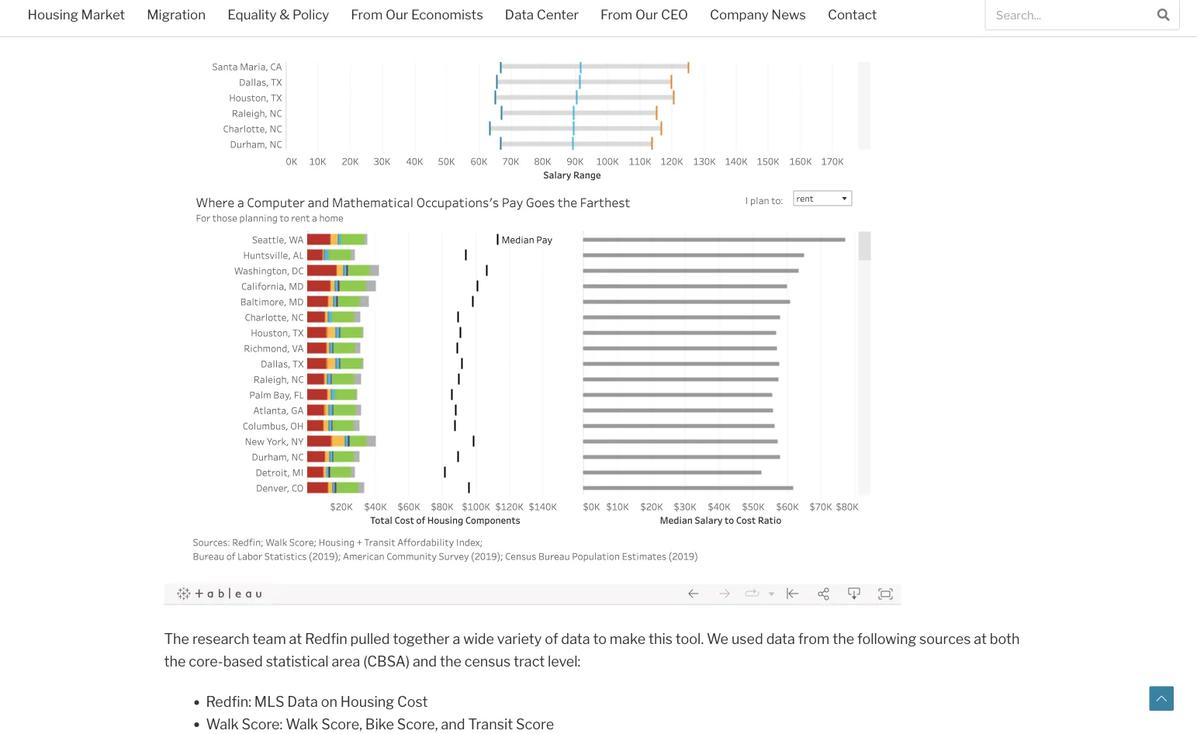 Task type: describe. For each thing, give the bounding box(es) containing it.
this
[[649, 631, 673, 648]]

from for from our economists
[[351, 7, 383, 23]]

area
[[332, 653, 361, 670]]

2 horizontal spatial the
[[833, 631, 855, 648]]

make
[[610, 631, 646, 648]]

from our economists link
[[340, 0, 494, 33]]

cost
[[397, 694, 428, 711]]

1 score, from the left
[[322, 716, 363, 733]]

1 horizontal spatial the
[[440, 653, 462, 670]]

transit
[[469, 716, 513, 733]]

and inside redfin: mls data on housing cost walk score: walk score, bike score, and transit score
[[441, 716, 466, 733]]

based
[[223, 653, 263, 670]]

0 vertical spatial data
[[505, 7, 534, 23]]

2 score, from the left
[[397, 716, 438, 733]]

policy
[[293, 7, 329, 23]]

contact link
[[817, 0, 888, 33]]

contact
[[828, 7, 878, 23]]

news
[[772, 7, 807, 23]]

redfin
[[305, 631, 348, 648]]

pulled
[[351, 631, 390, 648]]

migration
[[147, 7, 206, 23]]

company news
[[710, 7, 807, 23]]

housing market link
[[17, 0, 136, 33]]

&
[[280, 7, 290, 23]]

from for from our ceo
[[601, 7, 633, 23]]

tool.
[[676, 631, 704, 648]]

the research team at redfin pulled together a wide variety of data to make this tool. we used data from the following sources at both the core-based statistical area (cbsa) and the census tract level:
[[164, 631, 1021, 670]]

equality
[[228, 7, 277, 23]]

ceo
[[661, 7, 689, 23]]

from
[[799, 631, 830, 648]]

and inside the research team at redfin pulled together a wide variety of data to make this tool. we used data from the following sources at both the core-based statistical area (cbsa) and the census tract level:
[[413, 653, 437, 670]]

census
[[465, 653, 511, 670]]

data inside redfin: mls data on housing cost walk score: walk score, bike score, and transit score
[[288, 694, 318, 711]]

0 horizontal spatial housing
[[28, 7, 78, 23]]

redfin: mls data on housing cost walk score: walk score, bike score, and transit score
[[206, 694, 554, 733]]

equality & policy
[[228, 7, 329, 23]]

we
[[707, 631, 729, 648]]

from our ceo link
[[590, 0, 699, 33]]

bike
[[366, 716, 394, 733]]

from our economists
[[351, 7, 484, 23]]



Task type: locate. For each thing, give the bounding box(es) containing it.
both
[[991, 631, 1021, 648]]

1 horizontal spatial our
[[636, 7, 659, 23]]

research
[[192, 631, 250, 648]]

from our ceo
[[601, 7, 689, 23]]

data
[[562, 631, 591, 648], [767, 631, 796, 648]]

economists
[[411, 7, 484, 23]]

mls
[[255, 694, 285, 711]]

2 at from the left
[[975, 631, 988, 648]]

our
[[386, 7, 409, 23], [636, 7, 659, 23]]

company
[[710, 7, 769, 23]]

migration link
[[136, 0, 217, 33]]

to
[[594, 631, 607, 648]]

housing market
[[28, 7, 125, 23]]

0 horizontal spatial our
[[386, 7, 409, 23]]

market
[[81, 7, 125, 23]]

from
[[351, 7, 383, 23], [601, 7, 633, 23]]

and left transit
[[441, 716, 466, 733]]

the
[[164, 631, 190, 648]]

our left economists at top
[[386, 7, 409, 23]]

used
[[732, 631, 764, 648]]

our for economists
[[386, 7, 409, 23]]

level:
[[548, 653, 581, 670]]

1 from from the left
[[351, 7, 383, 23]]

our left ceo
[[636, 7, 659, 23]]

and down together
[[413, 653, 437, 670]]

housing inside redfin: mls data on housing cost walk score: walk score, bike score, and transit score
[[341, 694, 395, 711]]

housing
[[28, 7, 78, 23], [341, 694, 395, 711]]

0 horizontal spatial data
[[288, 694, 318, 711]]

data left from
[[767, 631, 796, 648]]

score
[[516, 716, 554, 733]]

from right policy
[[351, 7, 383, 23]]

1 our from the left
[[386, 7, 409, 23]]

team
[[253, 631, 286, 648]]

wide
[[464, 631, 495, 648]]

0 horizontal spatial from
[[351, 7, 383, 23]]

from left ceo
[[601, 7, 633, 23]]

the
[[833, 631, 855, 648], [164, 653, 186, 670], [440, 653, 462, 670]]

0 horizontal spatial score,
[[322, 716, 363, 733]]

and
[[413, 653, 437, 670], [441, 716, 466, 733]]

together
[[393, 631, 450, 648]]

1 at from the left
[[289, 631, 302, 648]]

at up statistical
[[289, 631, 302, 648]]

tract
[[514, 653, 545, 670]]

on
[[321, 694, 338, 711]]

None search field
[[986, 0, 1181, 30]]

0 horizontal spatial the
[[164, 653, 186, 670]]

statistical
[[266, 653, 329, 670]]

1 horizontal spatial at
[[975, 631, 988, 648]]

2 data from the left
[[767, 631, 796, 648]]

1 vertical spatial data
[[288, 694, 318, 711]]

the down the the
[[164, 653, 186, 670]]

score,
[[322, 716, 363, 733], [397, 716, 438, 733]]

1 horizontal spatial walk
[[286, 716, 319, 733]]

score, down on
[[322, 716, 363, 733]]

2 from from the left
[[601, 7, 633, 23]]

our for ceo
[[636, 7, 659, 23]]

redfin:
[[206, 694, 252, 711]]

0 horizontal spatial data
[[562, 631, 591, 648]]

1 data from the left
[[562, 631, 591, 648]]

walk right the score:
[[286, 716, 319, 733]]

data center link
[[494, 0, 590, 33]]

the right from
[[833, 631, 855, 648]]

at
[[289, 631, 302, 648], [975, 631, 988, 648]]

0 vertical spatial housing
[[28, 7, 78, 23]]

1 horizontal spatial data
[[767, 631, 796, 648]]

of
[[545, 631, 559, 648]]

search image
[[1158, 8, 1171, 21]]

1 horizontal spatial housing
[[341, 694, 395, 711]]

at left "both"
[[975, 631, 988, 648]]

1 horizontal spatial and
[[441, 716, 466, 733]]

1 horizontal spatial data
[[505, 7, 534, 23]]

equality & policy link
[[217, 0, 340, 33]]

2 our from the left
[[636, 7, 659, 23]]

walk
[[206, 716, 239, 733], [286, 716, 319, 733]]

score:
[[242, 716, 283, 733]]

1 vertical spatial and
[[441, 716, 466, 733]]

0 horizontal spatial walk
[[206, 716, 239, 733]]

sources
[[920, 631, 972, 648]]

data
[[505, 7, 534, 23], [288, 694, 318, 711]]

walk down redfin:
[[206, 716, 239, 733]]

data center
[[505, 7, 579, 23]]

housing left market
[[28, 7, 78, 23]]

1 walk from the left
[[206, 716, 239, 733]]

0 vertical spatial and
[[413, 653, 437, 670]]

score, down cost
[[397, 716, 438, 733]]

1 vertical spatial housing
[[341, 694, 395, 711]]

core-
[[189, 653, 223, 670]]

Search... search field
[[986, 0, 1149, 30]]

0 horizontal spatial at
[[289, 631, 302, 648]]

data left on
[[288, 694, 318, 711]]

data right of
[[562, 631, 591, 648]]

0 horizontal spatial and
[[413, 653, 437, 670]]

1 horizontal spatial score,
[[397, 716, 438, 733]]

center
[[537, 7, 579, 23]]

the down a
[[440, 653, 462, 670]]

data left center
[[505, 7, 534, 23]]

variety
[[498, 631, 542, 648]]

1 horizontal spatial from
[[601, 7, 633, 23]]

a
[[453, 631, 461, 648]]

2 walk from the left
[[286, 716, 319, 733]]

housing up bike
[[341, 694, 395, 711]]

(cbsa)
[[364, 653, 410, 670]]

following
[[858, 631, 917, 648]]

company news link
[[699, 0, 817, 33]]



Task type: vqa. For each thing, say whether or not it's contained in the screenshot.
Our corresponding to Economists
yes



